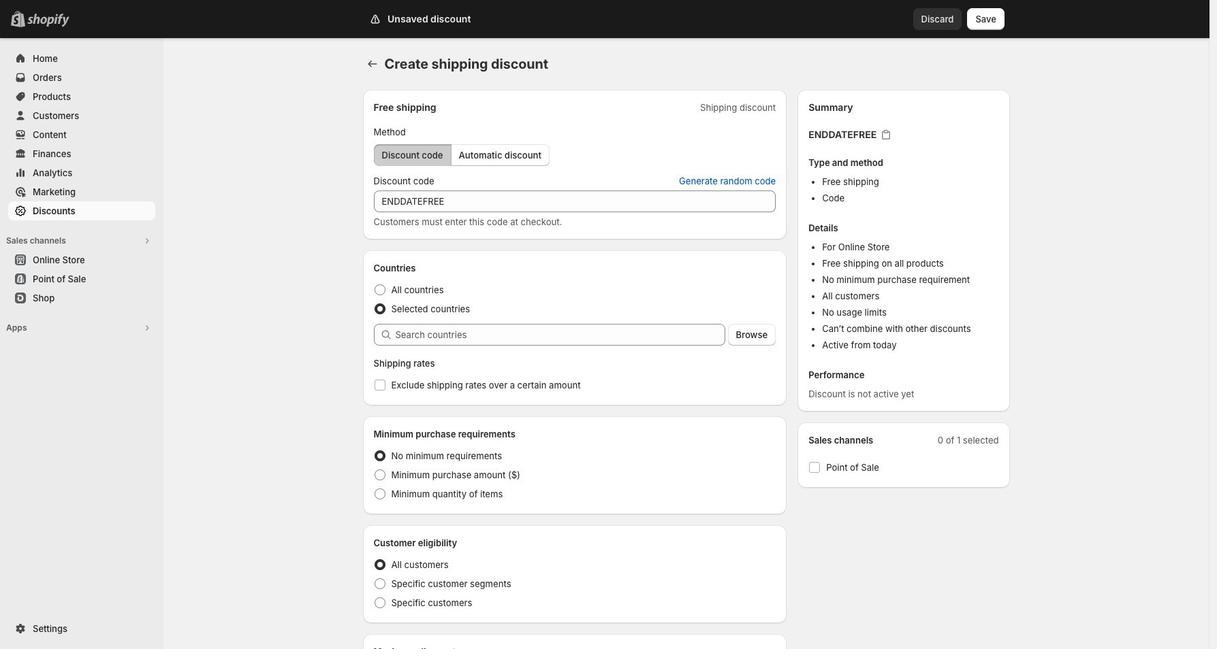 Task type: vqa. For each thing, say whether or not it's contained in the screenshot.
text box in the top of the page
yes



Task type: locate. For each thing, give the bounding box(es) containing it.
None text field
[[374, 191, 776, 213]]



Task type: describe. For each thing, give the bounding box(es) containing it.
Search countries text field
[[396, 324, 725, 346]]

shopify image
[[27, 14, 69, 27]]



